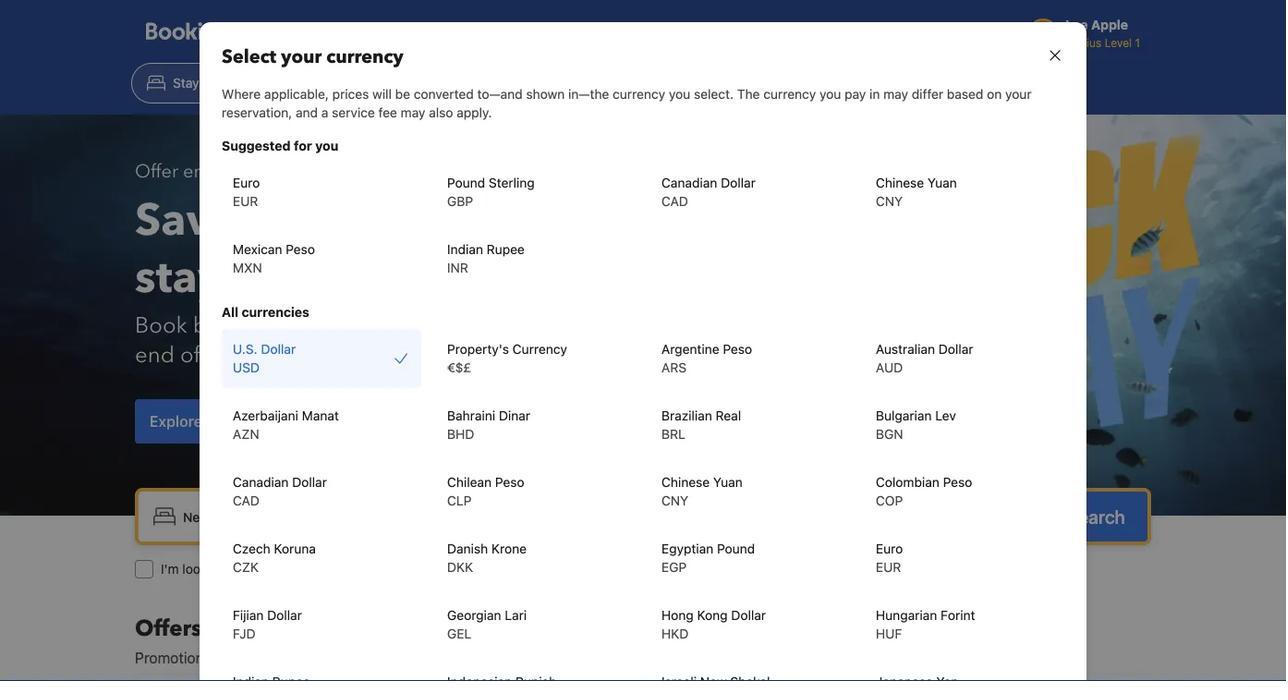 Task type: describe. For each thing, give the bounding box(es) containing it.
–
[[406, 310, 415, 341]]

0 horizontal spatial cad
[[233, 493, 260, 508]]

+
[[404, 75, 412, 91]]

converted
[[414, 86, 474, 102]]

hkd
[[662, 626, 689, 641]]

peso for argentine peso ars
[[723, 342, 752, 357]]

0 horizontal spatial yuan
[[713, 475, 743, 490]]

based
[[947, 86, 984, 102]]

1 · from the left
[[863, 509, 867, 524]]

dollar inside u.s. dollar usd
[[261, 342, 296, 357]]

pound inside 'egyptian pound egp'
[[717, 541, 755, 556]]

where
[[222, 86, 261, 102]]

ends
[[183, 159, 224, 184]]

reservation,
[[222, 105, 292, 120]]

chilean
[[447, 475, 492, 490]]

room
[[952, 509, 983, 524]]

brazilian
[[662, 408, 712, 423]]

aud
[[876, 360, 903, 375]]

explore
[[150, 413, 202, 430]]

inr
[[447, 260, 468, 275]]

flight + hotel link
[[326, 63, 463, 104]]

save
[[135, 190, 238, 251]]

you down a
[[315, 138, 339, 153]]

i'm for i'm looking for an entire home or apartment
[[161, 561, 179, 577]]

airport taxis
[[867, 75, 940, 91]]

bulgarian
[[876, 408, 932, 423]]

mexican
[[233, 242, 282, 257]]

flights
[[267, 75, 306, 91]]

hungarian
[[876, 608, 938, 623]]

car
[[508, 75, 529, 91]]

of
[[180, 340, 201, 370]]

for for i'm looking for flights
[[694, 561, 711, 577]]

special
[[292, 649, 339, 667]]

2
[[811, 509, 819, 524]]

0 vertical spatial canadian
[[662, 175, 718, 190]]

home
[[305, 561, 338, 577]]

0 vertical spatial chinese yuan cny
[[876, 175, 957, 209]]

nov
[[266, 310, 307, 341]]

lev
[[936, 408, 957, 423]]

taxis
[[912, 75, 940, 91]]

and inside offers promotions, deals, and special offers for you
[[263, 649, 288, 667]]

explore deals
[[150, 413, 243, 430]]

in inside where applicable, prices will be converted to—and shown in—the currency you select. the currency you pay in may differ based on your reservation, and a service fee may also apply.
[[870, 86, 880, 102]]

i'm traveling for work
[[460, 561, 585, 577]]

out
[[691, 509, 711, 524]]

dollar inside hong kong dollar hkd
[[731, 608, 766, 623]]

koruna
[[274, 541, 316, 556]]

georgian lari gel
[[447, 608, 527, 641]]

u.s. dollar usd
[[233, 342, 296, 375]]

attractions
[[740, 75, 806, 91]]

and inside where applicable, prices will be converted to—and shown in—the currency you select. the currency you pay in may differ based on your reservation, and a service fee may also apply.
[[296, 105, 318, 120]]

0 vertical spatial cad
[[662, 194, 688, 209]]

dkk
[[447, 560, 473, 575]]

take your longest vacation yet image
[[470, 677, 636, 681]]

2023
[[349, 310, 400, 341]]

huf
[[876, 626, 902, 641]]

peso for mexican peso mxn
[[286, 242, 315, 257]]

2 adults · 0 children · 1 room button
[[777, 499, 1034, 534]]

1 vertical spatial eur
[[876, 560, 901, 575]]

i'm for i'm traveling for work
[[460, 561, 478, 577]]

1 vertical spatial chinese
[[662, 475, 710, 490]]

for for i'm looking for an entire home or apartment
[[229, 561, 246, 577]]

argentine peso ars
[[662, 342, 752, 375]]

peso for colombian peso cop
[[943, 475, 973, 490]]

1 vertical spatial euro eur
[[876, 541, 903, 575]]

for for i'm traveling for work
[[536, 561, 553, 577]]

on inside where applicable, prices will be converted to—and shown in—the currency you select. the currency you pay in may differ based on your reservation, and a service fee may also apply.
[[987, 86, 1002, 102]]

egyptian pound egp
[[662, 541, 755, 575]]

0 vertical spatial euro
[[233, 175, 260, 190]]

real
[[716, 408, 741, 423]]

applicable,
[[264, 86, 329, 102]]

fijian dollar fjd
[[233, 608, 302, 641]]

booking.com image
[[146, 22, 279, 44]]

end
[[135, 340, 175, 370]]

brazilian real brl
[[662, 408, 741, 442]]

2 · from the left
[[935, 509, 939, 524]]

select
[[222, 44, 276, 70]]

1 vertical spatial euro
[[876, 541, 903, 556]]

adults
[[822, 509, 860, 524]]

1 horizontal spatial chinese
[[876, 175, 924, 190]]

service
[[332, 105, 375, 120]]

i'm
[[626, 561, 644, 577]]

0 horizontal spatial canadian
[[233, 475, 289, 490]]

cruises
[[634, 75, 679, 91]]

your for list
[[909, 24, 940, 42]]

danish krone dkk
[[447, 541, 527, 575]]

bhd
[[447, 427, 474, 442]]

for inside offers promotions, deals, and special offers for you
[[386, 649, 404, 667]]

stays
[[173, 75, 206, 91]]

peso for chilean peso clp
[[495, 475, 525, 490]]

check-out date
[[647, 509, 743, 524]]

dollar down 'the'
[[721, 175, 756, 190]]

dollar down "azerbaijani manat azn"
[[292, 475, 327, 490]]

the
[[737, 86, 760, 102]]

offers
[[343, 649, 382, 667]]

your for select
[[281, 44, 322, 70]]

apartment
[[357, 561, 419, 577]]

property's currency €$£
[[447, 342, 567, 375]]

work
[[556, 561, 585, 577]]

azerbaijani
[[233, 408, 298, 423]]

egyptian
[[662, 541, 714, 556]]

1 horizontal spatial cny
[[876, 194, 903, 209]]

looking for i'm
[[182, 561, 226, 577]]

book
[[135, 310, 187, 341]]



Task type: locate. For each thing, give the bounding box(es) containing it.
1 before from the left
[[193, 310, 260, 341]]

looking for i'm
[[647, 561, 691, 577]]

check-
[[647, 509, 691, 524]]

1 horizontal spatial looking
[[647, 561, 691, 577]]

in right pay
[[870, 86, 880, 102]]

1 horizontal spatial currency
[[613, 86, 666, 102]]

0 vertical spatial or
[[358, 190, 403, 251]]

for
[[294, 138, 312, 153], [229, 561, 246, 577], [536, 561, 553, 577], [694, 561, 711, 577], [386, 649, 404, 667]]

1 horizontal spatial euro eur
[[876, 541, 903, 575]]

0 horizontal spatial i'm
[[161, 561, 179, 577]]

colombian
[[876, 475, 940, 490]]

promotions,
[[135, 649, 215, 667]]

0
[[870, 509, 879, 524]]

i'm looking for flights
[[626, 561, 751, 577]]

1 vertical spatial canadian dollar cad
[[233, 475, 327, 508]]

cop
[[876, 493, 903, 508]]

1 i'm from the left
[[161, 561, 179, 577]]

peso
[[286, 242, 315, 257], [723, 342, 752, 357], [495, 475, 525, 490], [943, 475, 973, 490]]

2 vertical spatial your
[[1006, 86, 1032, 102]]

days
[[275, 159, 314, 184]]

may left taxis on the top right of the page
[[884, 86, 909, 102]]

on right "sterling" at the left of the page
[[538, 190, 593, 251]]

2 looking from the left
[[647, 561, 691, 577]]

for left an
[[229, 561, 246, 577]]

currency right 'the'
[[764, 86, 816, 102]]

peso right chilean
[[495, 475, 525, 490]]

1 vertical spatial cny
[[662, 493, 689, 508]]

pound inside pound sterling gbp
[[447, 175, 485, 190]]

you right offers
[[408, 649, 432, 667]]

0 horizontal spatial on
[[538, 190, 593, 251]]

0 vertical spatial and
[[296, 105, 318, 120]]

anytime
[[466, 310, 546, 341]]

0 vertical spatial euro eur
[[233, 175, 260, 209]]

1 horizontal spatial in
[[870, 86, 880, 102]]

euro down suggested
[[233, 175, 260, 190]]

krone
[[492, 541, 527, 556]]

sterling
[[489, 175, 535, 190]]

€$£
[[447, 360, 471, 375]]

for down egyptian
[[694, 561, 711, 577]]

before up u.s.
[[193, 310, 260, 341]]

for left work
[[536, 561, 553, 577]]

select your currency
[[222, 44, 404, 70]]

clp
[[447, 493, 472, 508]]

on right based
[[987, 86, 1002, 102]]

dollar right kong
[[731, 608, 766, 623]]

canadian down select.
[[662, 175, 718, 190]]

bgn
[[876, 427, 904, 442]]

0 horizontal spatial looking
[[182, 561, 226, 577]]

your right "list"
[[909, 24, 940, 42]]

australian
[[876, 342, 935, 357]]

1 vertical spatial or
[[342, 561, 354, 577]]

dollar right "fijian"
[[267, 608, 302, 623]]

and left a
[[296, 105, 318, 120]]

will
[[373, 86, 392, 102]]

flights link
[[225, 63, 322, 104]]

1 vertical spatial in
[[229, 159, 244, 184]]

1 vertical spatial cad
[[233, 493, 260, 508]]

i'm
[[161, 561, 179, 577], [460, 561, 478, 577]]

mxn
[[233, 260, 262, 275]]

eur up hungarian
[[876, 560, 901, 575]]

car rentals
[[508, 75, 573, 91]]

in left 11 at the top left of page
[[229, 159, 244, 184]]

or
[[358, 190, 403, 251], [342, 561, 354, 577]]

euro eur down suggested
[[233, 175, 260, 209]]

0 horizontal spatial currency
[[327, 44, 404, 70]]

0 horizontal spatial chinese
[[662, 475, 710, 490]]

i'm down danish
[[460, 561, 478, 577]]

offers promotions, deals, and special offers for you
[[135, 613, 432, 667]]

0 horizontal spatial and
[[263, 649, 288, 667]]

1 vertical spatial on
[[538, 190, 593, 251]]

pound sterling gbp
[[447, 175, 535, 209]]

dollar inside fijian dollar fjd
[[267, 608, 302, 623]]

1 vertical spatial your
[[281, 44, 322, 70]]

yuan
[[928, 175, 957, 190], [713, 475, 743, 490]]

i'm up offers
[[161, 561, 179, 577]]

australian dollar aud
[[876, 342, 974, 375]]

indian
[[447, 242, 483, 257]]

0 vertical spatial may
[[884, 86, 909, 102]]

2 horizontal spatial your
[[1006, 86, 1032, 102]]

czech koruna czk
[[233, 541, 316, 575]]

hong kong dollar hkd
[[662, 608, 766, 641]]

dollar inside australian dollar aud
[[939, 342, 974, 357]]

1 horizontal spatial ·
[[935, 509, 939, 524]]

manat
[[302, 408, 339, 423]]

· left 1
[[935, 509, 939, 524]]

pay
[[845, 86, 866, 102]]

and down fijian dollar fjd
[[263, 649, 288, 667]]

0 horizontal spatial chinese yuan cny
[[662, 475, 743, 508]]

cny
[[876, 194, 903, 209], [662, 493, 689, 508]]

flight
[[367, 75, 401, 91]]

peso right mexican
[[286, 242, 315, 257]]

euro down 2 adults · 0 children · 1 room
[[876, 541, 903, 556]]

0 horizontal spatial in
[[229, 159, 244, 184]]

1 vertical spatial may
[[401, 105, 426, 120]]

euro eur down 2 adults · 0 children · 1 room
[[876, 541, 903, 575]]

1 horizontal spatial and
[[296, 105, 318, 120]]

yuan down differ
[[928, 175, 957, 190]]

0 vertical spatial chinese
[[876, 175, 924, 190]]

children
[[882, 509, 931, 524]]

peso inside colombian peso cop
[[943, 475, 973, 490]]

property's
[[447, 342, 509, 357]]

· left 0
[[863, 509, 867, 524]]

0 horizontal spatial before
[[193, 310, 260, 341]]

czk
[[233, 560, 259, 575]]

may
[[884, 86, 909, 102], [401, 105, 426, 120]]

before up currency
[[551, 310, 619, 341]]

1 vertical spatial canadian
[[233, 475, 289, 490]]

1 horizontal spatial i'm
[[460, 561, 478, 577]]

1 horizontal spatial yuan
[[928, 175, 957, 190]]

1 horizontal spatial before
[[551, 310, 619, 341]]

2 horizontal spatial currency
[[764, 86, 816, 102]]

peso inside the mexican peso mxn
[[286, 242, 315, 257]]

all
[[222, 305, 239, 320]]

currency right in—the
[[613, 86, 666, 102]]

kong
[[697, 608, 728, 623]]

in—the
[[568, 86, 609, 102]]

your up the flights
[[281, 44, 322, 70]]

0 horizontal spatial canadian dollar cad
[[233, 475, 327, 508]]

1 horizontal spatial on
[[987, 86, 1002, 102]]

stays
[[135, 248, 244, 308]]

in inside offer ends in 11 days save 30% or more on stays book before nov 29, 2023 – stay anytime before the end of 2024
[[229, 159, 244, 184]]

looking left "czk"
[[182, 561, 226, 577]]

1 horizontal spatial may
[[884, 86, 909, 102]]

0 horizontal spatial euro
[[233, 175, 260, 190]]

2 i'm from the left
[[460, 561, 478, 577]]

explore deals link
[[135, 399, 258, 444]]

or left gbp
[[358, 190, 403, 251]]

check-out date button
[[639, 500, 750, 533]]

may down be
[[401, 105, 426, 120]]

airport taxis link
[[825, 63, 955, 104]]

dinar
[[499, 408, 531, 423]]

currency up flight
[[327, 44, 404, 70]]

a
[[322, 105, 329, 120]]

hotel
[[416, 75, 447, 91]]

all currencies
[[222, 305, 310, 320]]

peso right the argentine
[[723, 342, 752, 357]]

deals
[[206, 413, 243, 430]]

peso inside chilean peso clp
[[495, 475, 525, 490]]

offers
[[135, 613, 202, 644]]

1 horizontal spatial euro
[[876, 541, 903, 556]]

canadian down azn
[[233, 475, 289, 490]]

1 vertical spatial pound
[[717, 541, 755, 556]]

0 horizontal spatial pound
[[447, 175, 485, 190]]

azerbaijani manat azn
[[233, 408, 339, 442]]

chinese yuan cny
[[876, 175, 957, 209], [662, 475, 743, 508]]

yuan up date
[[713, 475, 743, 490]]

1 vertical spatial yuan
[[713, 475, 743, 490]]

bahraini dinar bhd
[[447, 408, 531, 442]]

1 vertical spatial and
[[263, 649, 288, 667]]

0 vertical spatial your
[[909, 24, 940, 42]]

0 horizontal spatial euro eur
[[233, 175, 260, 209]]

more
[[414, 190, 527, 251]]

select your currency dialog
[[177, 0, 1109, 681]]

hong
[[662, 608, 694, 623]]

0 vertical spatial pound
[[447, 175, 485, 190]]

danish
[[447, 541, 488, 556]]

1 horizontal spatial eur
[[876, 560, 901, 575]]

1 horizontal spatial cad
[[662, 194, 688, 209]]

pound up flights
[[717, 541, 755, 556]]

chinese
[[876, 175, 924, 190], [662, 475, 710, 490]]

you inside offers promotions, deals, and special offers for you
[[408, 649, 432, 667]]

prices
[[332, 86, 369, 102]]

0 vertical spatial eur
[[233, 194, 258, 209]]

for up days
[[294, 138, 312, 153]]

on inside offer ends in 11 days save 30% or more on stays book before nov 29, 2023 – stay anytime before the end of 2024
[[538, 190, 593, 251]]

u.s.
[[233, 342, 258, 357]]

an
[[249, 561, 264, 577]]

or right home
[[342, 561, 354, 577]]

chilean peso clp
[[447, 475, 525, 508]]

1 horizontal spatial pound
[[717, 541, 755, 556]]

0 horizontal spatial ·
[[863, 509, 867, 524]]

peso inside "argentine peso ars"
[[723, 342, 752, 357]]

stays link
[[131, 63, 221, 104]]

0 horizontal spatial or
[[342, 561, 354, 577]]

0 vertical spatial cny
[[876, 194, 903, 209]]

gel
[[447, 626, 472, 641]]

rupee
[[487, 242, 525, 257]]

2 before from the left
[[551, 310, 619, 341]]

currency
[[513, 342, 567, 357]]

1 looking from the left
[[182, 561, 226, 577]]

pound up gbp
[[447, 175, 485, 190]]

peso up room
[[943, 475, 973, 490]]

0 vertical spatial on
[[987, 86, 1002, 102]]

eur down 11 at the top left of page
[[233, 194, 258, 209]]

bulgarian lev bgn
[[876, 408, 957, 442]]

1 vertical spatial chinese yuan cny
[[662, 475, 743, 508]]

1 horizontal spatial or
[[358, 190, 403, 251]]

dollar down nov
[[261, 342, 296, 357]]

0 horizontal spatial eur
[[233, 194, 258, 209]]

looking down egyptian
[[647, 561, 691, 577]]

cruises link
[[593, 63, 695, 104]]

looking
[[182, 561, 226, 577], [647, 561, 691, 577]]

for inside select your currency dialog
[[294, 138, 312, 153]]

your inside where applicable, prices will be converted to—and shown in—the currency you select. the currency you pay in may differ based on your reservation, and a service fee may also apply.
[[1006, 86, 1032, 102]]

fjd
[[233, 626, 256, 641]]

offer
[[135, 159, 178, 184]]

1 horizontal spatial canadian
[[662, 175, 718, 190]]

0 vertical spatial in
[[870, 86, 880, 102]]

stay
[[420, 310, 460, 341]]

entire
[[267, 561, 301, 577]]

date
[[714, 509, 743, 524]]

dollar right australian
[[939, 342, 974, 357]]

be
[[395, 86, 410, 102]]

suggested
[[222, 138, 291, 153]]

1 horizontal spatial canadian dollar cad
[[662, 175, 756, 209]]

1 horizontal spatial chinese yuan cny
[[876, 175, 957, 209]]

georgian
[[447, 608, 501, 623]]

property
[[944, 24, 1003, 42]]

for right offers
[[386, 649, 404, 667]]

0 horizontal spatial may
[[401, 105, 426, 120]]

your right based
[[1006, 86, 1032, 102]]

list your property
[[881, 24, 1003, 42]]

currencies
[[242, 305, 310, 320]]

bahraini
[[447, 408, 496, 423]]

you left select.
[[669, 86, 691, 102]]

1 horizontal spatial your
[[909, 24, 940, 42]]

0 vertical spatial yuan
[[928, 175, 957, 190]]

0 vertical spatial canadian dollar cad
[[662, 175, 756, 209]]

azn
[[233, 427, 259, 442]]

or inside offer ends in 11 days save 30% or more on stays book before nov 29, 2023 – stay anytime before the end of 2024
[[358, 190, 403, 251]]

0 horizontal spatial your
[[281, 44, 322, 70]]

you left pay
[[820, 86, 841, 102]]

0 horizontal spatial cny
[[662, 493, 689, 508]]

where applicable, prices will be converted to—and shown in—the currency you select. the currency you pay in may differ based on your reservation, and a service fee may also apply.
[[222, 86, 1032, 120]]

1
[[942, 509, 948, 524]]



Task type: vqa. For each thing, say whether or not it's contained in the screenshot.
In—The
yes



